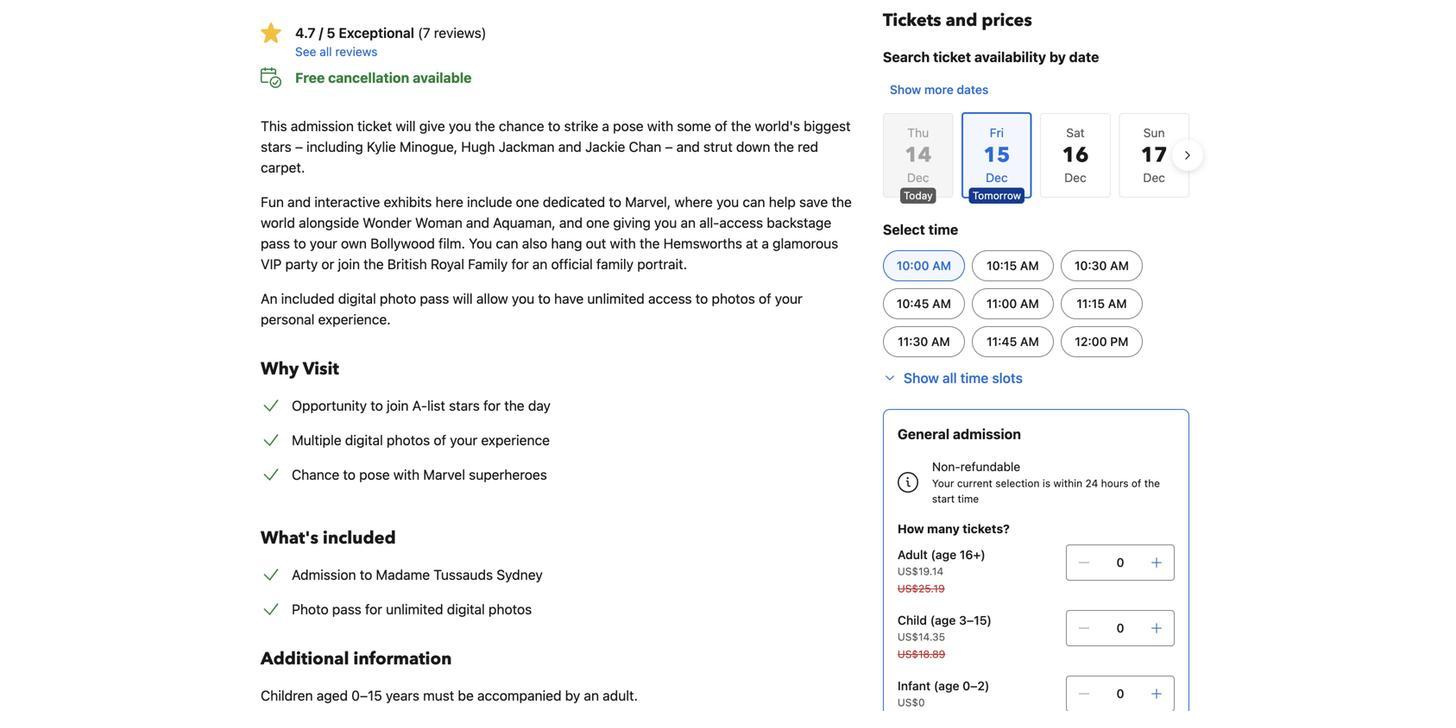 Task type: locate. For each thing, give the bounding box(es) containing it.
0 vertical spatial (age
[[931, 548, 957, 562]]

1 vertical spatial all
[[943, 370, 957, 386]]

show
[[890, 82, 922, 97], [904, 370, 940, 386]]

of
[[715, 118, 728, 134], [759, 291, 772, 307], [434, 432, 447, 449], [1132, 478, 1142, 490]]

ticket up 'kylie' on the left top of page
[[358, 118, 392, 134]]

to left strike
[[548, 118, 561, 134]]

1 vertical spatial your
[[775, 291, 803, 307]]

0 horizontal spatial ticket
[[358, 118, 392, 134]]

0 vertical spatial by
[[1050, 49, 1066, 65]]

included for what's
[[323, 527, 396, 551]]

admission
[[292, 567, 356, 583]]

chan
[[629, 139, 662, 155]]

admission to madame tussauds sydney
[[292, 567, 543, 583]]

1 vertical spatial stars
[[449, 398, 480, 414]]

admission up refundable
[[953, 426, 1022, 443]]

child (age 3–15) us$14.35
[[898, 614, 992, 643]]

1 horizontal spatial for
[[484, 398, 501, 414]]

0 horizontal spatial with
[[394, 467, 420, 483]]

an down also
[[533, 256, 548, 272]]

search
[[883, 49, 930, 65]]

this admission ticket will give you the chance to strike a pose with some of the world's biggest stars – including kylie minogue, hugh jackman and jackie chan – and strut down the red carpet.
[[261, 118, 851, 176]]

must
[[423, 688, 455, 704]]

sat
[[1067, 126, 1085, 140]]

(age inside 'adult (age 16+) us$19.14'
[[931, 548, 957, 562]]

an
[[261, 291, 278, 307]]

digital
[[338, 291, 376, 307], [345, 432, 383, 449], [447, 602, 485, 618]]

1 vertical spatial admission
[[953, 426, 1022, 443]]

the inside non-refundable your current selection is within 24 hours of the start time
[[1145, 478, 1161, 490]]

woman
[[415, 215, 463, 231]]

is
[[1043, 478, 1051, 490]]

access up at
[[720, 215, 763, 231]]

11:00
[[987, 297, 1018, 311]]

unlimited inside an included digital photo pass will allow you to have unlimited access to photos of your personal experience.
[[588, 291, 645, 307]]

0 horizontal spatial pass
[[261, 235, 290, 252]]

1 vertical spatial an
[[533, 256, 548, 272]]

some
[[677, 118, 712, 134]]

1 vertical spatial ticket
[[358, 118, 392, 134]]

0 horizontal spatial all
[[320, 44, 332, 59]]

1 vertical spatial by
[[565, 688, 581, 704]]

ticket up show more dates
[[934, 49, 972, 65]]

1 horizontal spatial pass
[[332, 602, 362, 618]]

included
[[281, 291, 335, 307], [323, 527, 396, 551]]

all down /
[[320, 44, 332, 59]]

am right 10:00
[[933, 259, 952, 273]]

0 horizontal spatial a
[[602, 118, 610, 134]]

the right the hours
[[1145, 478, 1161, 490]]

am for 11:00 am
[[1021, 297, 1040, 311]]

of inside this admission ticket will give you the chance to strike a pose with some of the world's biggest stars – including kylie minogue, hugh jackman and jackie chan – and strut down the red carpet.
[[715, 118, 728, 134]]

an left adult.
[[584, 688, 599, 704]]

0 horizontal spatial can
[[496, 235, 519, 252]]

kylie
[[367, 139, 396, 155]]

pose up chan in the top left of the page
[[613, 118, 644, 134]]

am right 11:45
[[1021, 335, 1040, 349]]

1 horizontal spatial can
[[743, 194, 766, 210]]

of right the hours
[[1132, 478, 1142, 490]]

and up you
[[466, 215, 490, 231]]

your inside fun and interactive exhibits here include one dedicated to marvel, where you can help save the world alongside wonder woman and aquaman, and one giving you an all-access backstage pass to your own bollywood film. you can also hang out with the hemsworths at a glamorous vip party or join the british royal family for an official family portrait.
[[310, 235, 338, 252]]

the right save
[[832, 194, 852, 210]]

1 vertical spatial show
[[904, 370, 940, 386]]

included up "admission"
[[323, 527, 396, 551]]

2 vertical spatial for
[[365, 602, 383, 618]]

1 vertical spatial pass
[[420, 291, 449, 307]]

0 horizontal spatial for
[[365, 602, 383, 618]]

for up experience
[[484, 398, 501, 414]]

to left the have
[[538, 291, 551, 307]]

or
[[322, 256, 335, 272]]

digital up experience.
[[338, 291, 376, 307]]

1 horizontal spatial will
[[453, 291, 473, 307]]

0 horizontal spatial join
[[338, 256, 360, 272]]

a right at
[[762, 235, 769, 252]]

1 horizontal spatial with
[[610, 235, 636, 252]]

dec inside thu 14 dec today
[[908, 171, 930, 185]]

show down search
[[890, 82, 922, 97]]

and down strike
[[559, 139, 582, 155]]

you right allow
[[512, 291, 535, 307]]

admission up including
[[291, 118, 354, 134]]

1 horizontal spatial –
[[665, 139, 673, 155]]

2 horizontal spatial dec
[[1144, 171, 1166, 185]]

0 vertical spatial 0
[[1117, 556, 1125, 570]]

time inside button
[[961, 370, 989, 386]]

– right chan in the top left of the page
[[665, 139, 673, 155]]

2 horizontal spatial with
[[648, 118, 674, 134]]

2 vertical spatial pass
[[332, 602, 362, 618]]

/
[[319, 25, 323, 41]]

0 vertical spatial pass
[[261, 235, 290, 252]]

will left 'give'
[[396, 118, 416, 134]]

for down the madame
[[365, 602, 383, 618]]

10:45 am
[[897, 297, 952, 311]]

1 horizontal spatial admission
[[953, 426, 1022, 443]]

to inside this admission ticket will give you the chance to strike a pose with some of the world's biggest stars – including kylie minogue, hugh jackman and jackie chan – and strut down the red carpet.
[[548, 118, 561, 134]]

am right 11:00
[[1021, 297, 1040, 311]]

0–2)
[[963, 679, 990, 694]]

an left all-
[[681, 215, 696, 231]]

sun
[[1144, 126, 1166, 140]]

show inside show all time slots button
[[904, 370, 940, 386]]

am right 11:30
[[932, 335, 951, 349]]

2 vertical spatial time
[[958, 493, 980, 505]]

2 vertical spatial with
[[394, 467, 420, 483]]

exhibits
[[384, 194, 432, 210]]

(age for adult
[[931, 548, 957, 562]]

you up hugh at the left top of the page
[[449, 118, 472, 134]]

of inside an included digital photo pass will allow you to have unlimited access to photos of your personal experience.
[[759, 291, 772, 307]]

access down portrait.
[[649, 291, 692, 307]]

2 0 from the top
[[1117, 621, 1125, 636]]

slots
[[993, 370, 1023, 386]]

strut
[[704, 139, 733, 155]]

0 horizontal spatial by
[[565, 688, 581, 704]]

(7
[[418, 25, 431, 41]]

0 vertical spatial time
[[929, 222, 959, 238]]

1 vertical spatial time
[[961, 370, 989, 386]]

and down dedicated
[[560, 215, 583, 231]]

2 horizontal spatial your
[[775, 291, 803, 307]]

1 vertical spatial one
[[587, 215, 610, 231]]

opportunity to join a-list stars for the day
[[292, 398, 551, 414]]

by left date
[[1050, 49, 1066, 65]]

admission inside this admission ticket will give you the chance to strike a pose with some of the world's biggest stars – including kylie minogue, hugh jackman and jackie chan – and strut down the red carpet.
[[291, 118, 354, 134]]

allow
[[477, 291, 508, 307]]

adult.
[[603, 688, 638, 704]]

why visit
[[261, 358, 339, 381]]

1 vertical spatial digital
[[345, 432, 383, 449]]

show for show all time slots
[[904, 370, 940, 386]]

general
[[898, 426, 950, 443]]

have
[[555, 291, 584, 307]]

(age inside the child (age 3–15) us$14.35
[[931, 614, 956, 628]]

dec inside sun 17 dec
[[1144, 171, 1166, 185]]

included up personal
[[281, 291, 335, 307]]

1 vertical spatial (age
[[931, 614, 956, 628]]

your down glamorous
[[775, 291, 803, 307]]

and down some
[[677, 139, 700, 155]]

all-
[[700, 215, 720, 231]]

am right 10:30
[[1111, 259, 1130, 273]]

will left allow
[[453, 291, 473, 307]]

admission for general
[[953, 426, 1022, 443]]

1 horizontal spatial join
[[387, 398, 409, 414]]

am for 11:30 am
[[932, 335, 951, 349]]

pass down the world
[[261, 235, 290, 252]]

will
[[396, 118, 416, 134], [453, 291, 473, 307]]

1 vertical spatial will
[[453, 291, 473, 307]]

children aged 0–15 years must be accompanied by an adult.
[[261, 688, 638, 704]]

1 vertical spatial included
[[323, 527, 396, 551]]

fun and interactive exhibits here include one dedicated to marvel, where you can help save the world alongside wonder woman and aquaman, and one giving you an all-access backstage pass to your own bollywood film. you can also hang out with the hemsworths at a glamorous vip party or join the british royal family for an official family portrait.
[[261, 194, 852, 272]]

how many tickets?
[[898, 522, 1010, 536]]

dec up today
[[908, 171, 930, 185]]

2 vertical spatial your
[[450, 432, 478, 449]]

ticket
[[934, 49, 972, 65], [358, 118, 392, 134]]

2 horizontal spatial pass
[[420, 291, 449, 307]]

am right 10:45
[[933, 297, 952, 311]]

jackie
[[586, 139, 626, 155]]

1 horizontal spatial pose
[[613, 118, 644, 134]]

2 dec from the left
[[1065, 171, 1087, 185]]

show down the 11:30 am
[[904, 370, 940, 386]]

chance
[[499, 118, 545, 134]]

what's
[[261, 527, 319, 551]]

1 vertical spatial a
[[762, 235, 769, 252]]

digital right multiple
[[345, 432, 383, 449]]

with up chan in the top left of the page
[[648, 118, 674, 134]]

0 horizontal spatial unlimited
[[386, 602, 444, 618]]

0 horizontal spatial your
[[310, 235, 338, 252]]

can right you
[[496, 235, 519, 252]]

0 vertical spatial included
[[281, 291, 335, 307]]

0 horizontal spatial dec
[[908, 171, 930, 185]]

show inside the show more dates button
[[890, 82, 922, 97]]

the up hugh at the left top of the page
[[475, 118, 495, 134]]

strike
[[564, 118, 599, 134]]

join right the or
[[338, 256, 360, 272]]

0 horizontal spatial will
[[396, 118, 416, 134]]

2 vertical spatial photos
[[489, 602, 532, 618]]

11:15 am
[[1077, 297, 1128, 311]]

0 horizontal spatial one
[[516, 194, 539, 210]]

marvel,
[[625, 194, 671, 210]]

1 horizontal spatial photos
[[489, 602, 532, 618]]

stars down this
[[261, 139, 292, 155]]

0 vertical spatial stars
[[261, 139, 292, 155]]

0 vertical spatial for
[[512, 256, 529, 272]]

dec for 14
[[908, 171, 930, 185]]

1 vertical spatial join
[[387, 398, 409, 414]]

time right select
[[929, 222, 959, 238]]

chance to pose with marvel superheroes
[[292, 467, 547, 483]]

photos up chance to pose with marvel superheroes
[[387, 432, 430, 449]]

unlimited down admission to madame tussauds sydney
[[386, 602, 444, 618]]

stars inside this admission ticket will give you the chance to strike a pose with some of the world's biggest stars – including kylie minogue, hugh jackman and jackie chan – and strut down the red carpet.
[[261, 139, 292, 155]]

1 horizontal spatial all
[[943, 370, 957, 386]]

0 vertical spatial photos
[[712, 291, 756, 307]]

wonder
[[363, 215, 412, 231]]

0 for infant (age 0–2)
[[1117, 687, 1125, 701]]

backstage
[[767, 215, 832, 231]]

3 dec from the left
[[1144, 171, 1166, 185]]

for down also
[[512, 256, 529, 272]]

a up jackie on the left of the page
[[602, 118, 610, 134]]

a inside this admission ticket will give you the chance to strike a pose with some of the world's biggest stars – including kylie minogue, hugh jackman and jackie chan – and strut down the red carpet.
[[602, 118, 610, 134]]

0 vertical spatial digital
[[338, 291, 376, 307]]

1 dec from the left
[[908, 171, 930, 185]]

am for 11:15 am
[[1109, 297, 1128, 311]]

1 – from the left
[[295, 139, 303, 155]]

your up the or
[[310, 235, 338, 252]]

access inside an included digital photo pass will allow you to have unlimited access to photos of your personal experience.
[[649, 291, 692, 307]]

you down marvel,
[[655, 215, 677, 231]]

1 horizontal spatial an
[[584, 688, 599, 704]]

2 vertical spatial 0
[[1117, 687, 1125, 701]]

(age left 0–2)
[[934, 679, 960, 694]]

11:45 am
[[987, 335, 1040, 349]]

with up family
[[610, 235, 636, 252]]

dec down 17
[[1144, 171, 1166, 185]]

0 vertical spatial access
[[720, 215, 763, 231]]

0 vertical spatial join
[[338, 256, 360, 272]]

1 horizontal spatial unlimited
[[588, 291, 645, 307]]

0 horizontal spatial access
[[649, 291, 692, 307]]

1 0 from the top
[[1117, 556, 1125, 570]]

all
[[320, 44, 332, 59], [943, 370, 957, 386]]

photo
[[380, 291, 416, 307]]

show all time slots button
[[883, 368, 1023, 389]]

0 vertical spatial an
[[681, 215, 696, 231]]

photos down at
[[712, 291, 756, 307]]

0 vertical spatial with
[[648, 118, 674, 134]]

one up out
[[587, 215, 610, 231]]

0 vertical spatial your
[[310, 235, 338, 252]]

0 vertical spatial ticket
[[934, 49, 972, 65]]

time down current
[[958, 493, 980, 505]]

am for 10:45 am
[[933, 297, 952, 311]]

fun
[[261, 194, 284, 210]]

region
[[870, 105, 1204, 206]]

0 vertical spatial will
[[396, 118, 416, 134]]

dec
[[908, 171, 930, 185], [1065, 171, 1087, 185], [1144, 171, 1166, 185]]

will inside an included digital photo pass will allow you to have unlimited access to photos of your personal experience.
[[453, 291, 473, 307]]

can left help
[[743, 194, 766, 210]]

included inside an included digital photo pass will allow you to have unlimited access to photos of your personal experience.
[[281, 291, 335, 307]]

stars right list
[[449, 398, 480, 414]]

show for show more dates
[[890, 82, 922, 97]]

1 vertical spatial with
[[610, 235, 636, 252]]

you up all-
[[717, 194, 739, 210]]

available
[[413, 70, 472, 86]]

1 vertical spatial pose
[[359, 467, 390, 483]]

am for 11:45 am
[[1021, 335, 1040, 349]]

0 horizontal spatial stars
[[261, 139, 292, 155]]

10:45
[[897, 297, 930, 311]]

can
[[743, 194, 766, 210], [496, 235, 519, 252]]

list
[[428, 398, 446, 414]]

0 vertical spatial a
[[602, 118, 610, 134]]

1 horizontal spatial access
[[720, 215, 763, 231]]

information
[[354, 648, 452, 671]]

a inside fun and interactive exhibits here include one dedicated to marvel, where you can help save the world alongside wonder woman and aquaman, and one giving you an all-access backstage pass to your own bollywood film. you can also hang out with the hemsworths at a glamorous vip party or join the british royal family for an official family portrait.
[[762, 235, 769, 252]]

by left adult.
[[565, 688, 581, 704]]

3 0 from the top
[[1117, 687, 1125, 701]]

0 vertical spatial admission
[[291, 118, 354, 134]]

glamorous
[[773, 235, 839, 252]]

1 horizontal spatial a
[[762, 235, 769, 252]]

– up carpet.
[[295, 139, 303, 155]]

of up strut
[[715, 118, 728, 134]]

join inside fun and interactive exhibits here include one dedicated to marvel, where you can help save the world alongside wonder woman and aquaman, and one giving you an all-access backstage pass to your own bollywood film. you can also hang out with the hemsworths at a glamorous vip party or join the british royal family for an official family portrait.
[[338, 256, 360, 272]]

unlimited down family
[[588, 291, 645, 307]]

access
[[720, 215, 763, 231], [649, 291, 692, 307]]

time left slots
[[961, 370, 989, 386]]

save
[[800, 194, 828, 210]]

to up giving
[[609, 194, 622, 210]]

one up 'aquaman,'
[[516, 194, 539, 210]]

join
[[338, 256, 360, 272], [387, 398, 409, 414]]

am right 11:15
[[1109, 297, 1128, 311]]

pass right photo
[[332, 602, 362, 618]]

with inside this admission ticket will give you the chance to strike a pose with some of the world's biggest stars – including kylie minogue, hugh jackman and jackie chan – and strut down the red carpet.
[[648, 118, 674, 134]]

1 vertical spatial access
[[649, 291, 692, 307]]

time inside non-refundable your current selection is within 24 hours of the start time
[[958, 493, 980, 505]]

2 vertical spatial (age
[[934, 679, 960, 694]]

a-
[[412, 398, 428, 414]]

digital inside an included digital photo pass will allow you to have unlimited access to photos of your personal experience.
[[338, 291, 376, 307]]

time
[[929, 222, 959, 238], [961, 370, 989, 386], [958, 493, 980, 505]]

(age up us$14.35
[[931, 614, 956, 628]]

10:30 am
[[1075, 259, 1130, 273]]

of down backstage
[[759, 291, 772, 307]]

5
[[327, 25, 335, 41]]

(age for infant
[[934, 679, 960, 694]]

access inside fun and interactive exhibits here include one dedicated to marvel, where you can help save the world alongside wonder woman and aquaman, and one giving you an all-access backstage pass to your own bollywood film. you can also hang out with the hemsworths at a glamorous vip party or join the british royal family for an official family portrait.
[[720, 215, 763, 231]]

pose down "multiple digital photos of your experience"
[[359, 467, 390, 483]]

all down the 11:30 am
[[943, 370, 957, 386]]

(age down many
[[931, 548, 957, 562]]

(age inside infant (age 0–2) us$0
[[934, 679, 960, 694]]

dec inside sat 16 dec
[[1065, 171, 1087, 185]]

dec down 16
[[1065, 171, 1087, 185]]

hemsworths
[[664, 235, 743, 252]]

photos down the sydney
[[489, 602, 532, 618]]

0 vertical spatial show
[[890, 82, 922, 97]]

pass right the photo
[[420, 291, 449, 307]]

pose inside this admission ticket will give you the chance to strike a pose with some of the world's biggest stars – including kylie minogue, hugh jackman and jackie chan – and strut down the red carpet.
[[613, 118, 644, 134]]

with down "multiple digital photos of your experience"
[[394, 467, 420, 483]]

0 vertical spatial pose
[[613, 118, 644, 134]]

2 vertical spatial an
[[584, 688, 599, 704]]

2 horizontal spatial photos
[[712, 291, 756, 307]]

am right 10:15
[[1021, 259, 1040, 273]]

0 vertical spatial all
[[320, 44, 332, 59]]

for
[[512, 256, 529, 272], [484, 398, 501, 414], [365, 602, 383, 618]]

see
[[295, 44, 316, 59]]

0 horizontal spatial admission
[[291, 118, 354, 134]]

join left a-
[[387, 398, 409, 414]]

within
[[1054, 478, 1083, 490]]

11:30 am
[[898, 335, 951, 349]]

your up marvel
[[450, 432, 478, 449]]

digital down tussauds
[[447, 602, 485, 618]]



Task type: describe. For each thing, give the bounding box(es) containing it.
0 for child (age 3–15)
[[1117, 621, 1125, 636]]

the down own
[[364, 256, 384, 272]]

adult (age 16+) us$19.14
[[898, 548, 986, 578]]

reviews)
[[434, 25, 487, 41]]

17
[[1141, 141, 1168, 170]]

the up portrait.
[[640, 235, 660, 252]]

additional
[[261, 648, 349, 671]]

2 – from the left
[[665, 139, 673, 155]]

the down world's
[[774, 139, 795, 155]]

to left a-
[[371, 398, 383, 414]]

12:00 pm
[[1076, 335, 1129, 349]]

show more dates
[[890, 82, 989, 97]]

10:30
[[1075, 259, 1108, 273]]

of inside non-refundable your current selection is within 24 hours of the start time
[[1132, 478, 1142, 490]]

at
[[746, 235, 758, 252]]

exceptional
[[339, 25, 415, 41]]

thu
[[908, 126, 929, 140]]

tickets?
[[963, 522, 1010, 536]]

your
[[933, 478, 955, 490]]

of down list
[[434, 432, 447, 449]]

multiple
[[292, 432, 342, 449]]

to up party at the top left of the page
[[294, 235, 306, 252]]

24
[[1086, 478, 1099, 490]]

will inside this admission ticket will give you the chance to strike a pose with some of the world's biggest stars – including kylie minogue, hugh jackman and jackie chan – and strut down the red carpet.
[[396, 118, 416, 134]]

am for 10:15 am
[[1021, 259, 1040, 273]]

including
[[307, 139, 363, 155]]

am for 10:00 am
[[933, 259, 952, 273]]

dec for 17
[[1144, 171, 1166, 185]]

select
[[883, 222, 926, 238]]

select time
[[883, 222, 959, 238]]

non-
[[933, 460, 961, 474]]

1 vertical spatial can
[[496, 235, 519, 252]]

chance
[[292, 467, 340, 483]]

pass inside an included digital photo pass will allow you to have unlimited access to photos of your personal experience.
[[420, 291, 449, 307]]

1 horizontal spatial ticket
[[934, 49, 972, 65]]

royal
[[431, 256, 465, 272]]

us$19.14
[[898, 566, 944, 578]]

11:30
[[898, 335, 929, 349]]

us$0
[[898, 697, 925, 709]]

photos inside an included digital photo pass will allow you to have unlimited access to photos of your personal experience.
[[712, 291, 756, 307]]

pass inside fun and interactive exhibits here include one dedicated to marvel, where you can help save the world alongside wonder woman and aquaman, and one giving you an all-access backstage pass to your own bollywood film. you can also hang out with the hemsworths at a glamorous vip party or join the british royal family for an official family portrait.
[[261, 235, 290, 252]]

all inside button
[[943, 370, 957, 386]]

multiple digital photos of your experience
[[292, 432, 550, 449]]

selection
[[996, 478, 1040, 490]]

11:45
[[987, 335, 1018, 349]]

an included digital photo pass will allow you to have unlimited access to photos of your personal experience.
[[261, 291, 803, 328]]

interactive
[[315, 194, 380, 210]]

0 horizontal spatial photos
[[387, 432, 430, 449]]

also
[[522, 235, 548, 252]]

0 horizontal spatial an
[[533, 256, 548, 272]]

0–15
[[352, 688, 382, 704]]

10:00 am
[[897, 259, 952, 273]]

give
[[419, 118, 445, 134]]

included for an
[[281, 291, 335, 307]]

current
[[958, 478, 993, 490]]

infant (age 0–2) us$0
[[898, 679, 990, 709]]

prices
[[982, 9, 1033, 32]]

day
[[528, 398, 551, 414]]

ticket inside this admission ticket will give you the chance to strike a pose with some of the world's biggest stars – including kylie minogue, hugh jackman and jackie chan – and strut down the red carpet.
[[358, 118, 392, 134]]

the left day
[[505, 398, 525, 414]]

this
[[261, 118, 287, 134]]

the up down
[[731, 118, 752, 134]]

1 horizontal spatial your
[[450, 432, 478, 449]]

admission for this
[[291, 118, 354, 134]]

own
[[341, 235, 367, 252]]

world's
[[755, 118, 801, 134]]

see all reviews button
[[295, 43, 856, 60]]

non-refundable your current selection is within 24 hours of the start time
[[933, 460, 1161, 505]]

all inside 4.7 / 5 exceptional (7 reviews) see all reviews
[[320, 44, 332, 59]]

2 horizontal spatial an
[[681, 215, 696, 231]]

child
[[898, 614, 928, 628]]

1 horizontal spatial stars
[[449, 398, 480, 414]]

here
[[436, 194, 464, 210]]

2 vertical spatial digital
[[447, 602, 485, 618]]

10:15
[[987, 259, 1018, 273]]

0 vertical spatial can
[[743, 194, 766, 210]]

additional information
[[261, 648, 452, 671]]

you inside an included digital photo pass will allow you to have unlimited access to photos of your personal experience.
[[512, 291, 535, 307]]

(age for child
[[931, 614, 956, 628]]

film.
[[439, 235, 465, 252]]

cancellation
[[328, 70, 410, 86]]

alongside
[[299, 215, 359, 231]]

10:15 am
[[987, 259, 1040, 273]]

dates
[[957, 82, 989, 97]]

today
[[904, 190, 933, 202]]

sat 16 dec
[[1063, 126, 1089, 185]]

1 horizontal spatial one
[[587, 215, 610, 231]]

opportunity
[[292, 398, 367, 414]]

and right fun
[[288, 194, 311, 210]]

dedicated
[[543, 194, 606, 210]]

us$14.35
[[898, 631, 946, 643]]

0 for adult (age 16+)
[[1117, 556, 1125, 570]]

with inside fun and interactive exhibits here include one dedicated to marvel, where you can help save the world alongside wonder woman and aquaman, and one giving you an all-access backstage pass to your own bollywood film. you can also hang out with the hemsworths at a glamorous vip party or join the british royal family for an official family portrait.
[[610, 235, 636, 252]]

11:00 am
[[987, 297, 1040, 311]]

giving
[[613, 215, 651, 231]]

0 vertical spatial one
[[516, 194, 539, 210]]

hugh
[[461, 139, 495, 155]]

marvel
[[423, 467, 465, 483]]

3–15)
[[960, 614, 992, 628]]

why
[[261, 358, 299, 381]]

16+)
[[960, 548, 986, 562]]

what's included
[[261, 527, 396, 551]]

date
[[1070, 49, 1100, 65]]

free
[[295, 70, 325, 86]]

how
[[898, 522, 925, 536]]

be
[[458, 688, 474, 704]]

bollywood
[[371, 235, 435, 252]]

to right chance
[[343, 467, 356, 483]]

hang
[[551, 235, 582, 252]]

thu 14 dec today
[[904, 126, 933, 202]]

to down hemsworths
[[696, 291, 708, 307]]

party
[[285, 256, 318, 272]]

personal
[[261, 311, 315, 328]]

adult
[[898, 548, 928, 562]]

to left the madame
[[360, 567, 372, 583]]

1 horizontal spatial by
[[1050, 49, 1066, 65]]

1 vertical spatial for
[[484, 398, 501, 414]]

show more dates button
[[883, 74, 996, 105]]

for inside fun and interactive exhibits here include one dedicated to marvel, where you can help save the world alongside wonder woman and aquaman, and one giving you an all-access backstage pass to your own bollywood film. you can also hang out with the hemsworths at a glamorous vip party or join the british royal family for an official family portrait.
[[512, 256, 529, 272]]

include
[[467, 194, 513, 210]]

photo pass for unlimited digital photos
[[292, 602, 532, 618]]

general admission
[[898, 426, 1022, 443]]

your inside an included digital photo pass will allow you to have unlimited access to photos of your personal experience.
[[775, 291, 803, 307]]

madame
[[376, 567, 430, 583]]

family
[[597, 256, 634, 272]]

region containing 14
[[870, 105, 1204, 206]]

down
[[737, 139, 771, 155]]

start
[[933, 493, 955, 505]]

am for 10:30 am
[[1111, 259, 1130, 273]]

help
[[769, 194, 796, 210]]

you inside this admission ticket will give you the chance to strike a pose with some of the world's biggest stars – including kylie minogue, hugh jackman and jackie chan – and strut down the red carpet.
[[449, 118, 472, 134]]

dec for 16
[[1065, 171, 1087, 185]]

and left prices
[[946, 9, 978, 32]]

availability
[[975, 49, 1047, 65]]



Task type: vqa. For each thing, say whether or not it's contained in the screenshot.
11:00 am
yes



